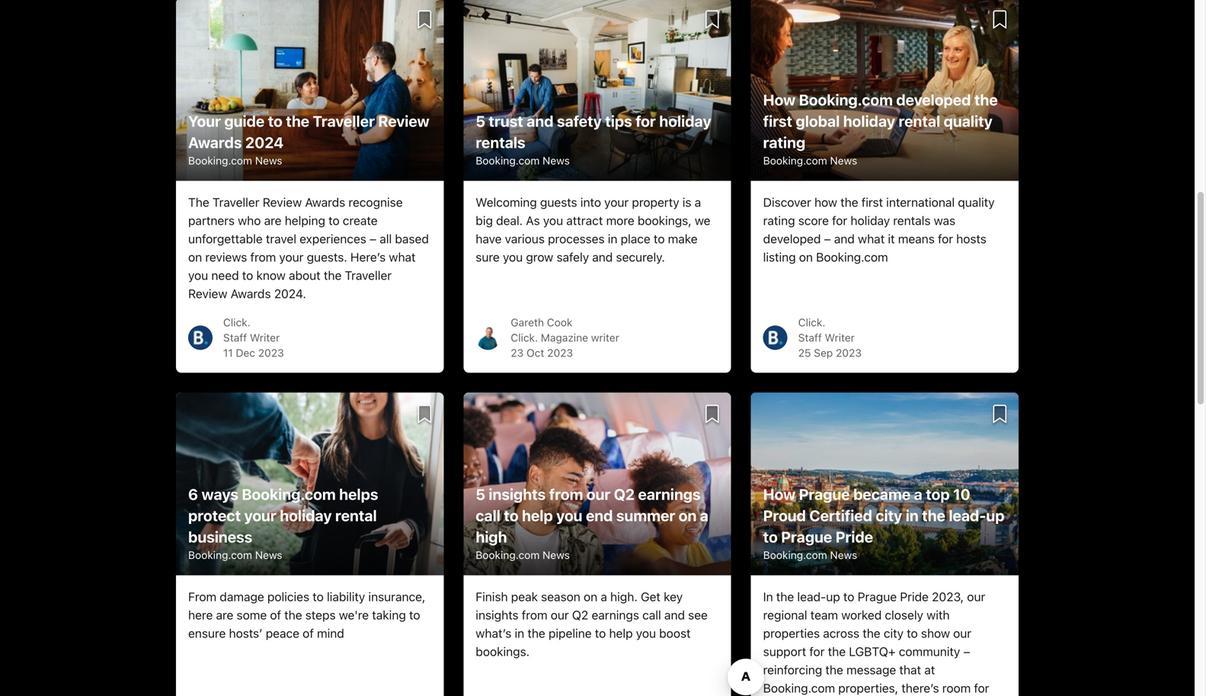 Task type: describe. For each thing, give the bounding box(es) containing it.
season
[[541, 590, 581, 604]]

news inside 6 ways booking.com helps protect your holiday rental business booking.com news
[[255, 549, 282, 562]]

call inside 5 insights from our q2 earnings call to help you end summer on a high booking.com news
[[476, 507, 501, 525]]

top
[[926, 485, 950, 503]]

are for helping
[[264, 213, 282, 228]]

earnings inside 5 insights from our q2 earnings call to help you end summer on a high booking.com news
[[638, 485, 701, 503]]

keys image
[[176, 393, 444, 576]]

2 vertical spatial awards
[[231, 286, 271, 301]]

the inside the traveller review awards recognise partners who are helping to create unforgettable travel experiences – all based on reviews from your guests. here's what you need to know about the traveller review awards 2024.
[[324, 268, 342, 283]]

we
[[695, 213, 711, 228]]

city inside how prague became a top 10 proud certified city in the lead-up to prague pride booking.com news
[[876, 507, 903, 525]]

high
[[476, 528, 507, 546]]

to down insurance, in the bottom of the page
[[409, 608, 420, 623]]

are for some
[[216, 608, 233, 623]]

helps
[[339, 485, 378, 503]]

click. for news
[[223, 316, 251, 329]]

to inside welcoming guests into your property is a big deal. as you attract more bookings, we have various processes in place to make sure you grow safely and securely.
[[654, 232, 665, 246]]

here's
[[351, 250, 386, 264]]

community
[[899, 645, 960, 659]]

closely
[[885, 608, 924, 623]]

news inside your guide to the traveller review awards 2024 booking.com news
[[255, 154, 282, 167]]

taking
[[372, 608, 406, 623]]

was
[[934, 213, 956, 228]]

your guide to the traveller review awards 2024 link
[[188, 112, 430, 151]]

– inside the traveller review awards recognise partners who are helping to create unforgettable travel experiences – all based on reviews from your guests. here's what you need to know about the traveller review awards 2024.
[[370, 232, 377, 246]]

make
[[668, 232, 698, 246]]

pipeline
[[549, 626, 592, 641]]

1 vertical spatial awards
[[305, 195, 345, 209]]

for down was at the top right of the page
[[938, 232, 953, 246]]

on inside 5 insights from our q2 earnings call to help you end summer on a high booking.com news
[[679, 507, 697, 525]]

securely.
[[616, 250, 665, 264]]

boost
[[659, 626, 691, 641]]

our inside finish peak season on a high. get key insights from our q2 earnings call and see what's in the pipeline to help you boost bookings.
[[551, 608, 569, 623]]

gareth
[[511, 316, 544, 329]]

booking.com inside 5 insights from our q2 earnings call to help you end summer on a high booking.com news
[[476, 549, 540, 562]]

1 horizontal spatial review
[[263, 195, 302, 209]]

reviews
[[205, 250, 247, 264]]

international
[[886, 195, 955, 209]]

partners
[[188, 213, 235, 228]]

rentals inside discover how the first international quality rating score for holiday rentals was developed – and what it means for hosts listing on booking.com
[[893, 213, 931, 228]]

save image for how prague became a top 10 proud certified city in the lead-up to prague pride
[[993, 405, 1007, 423]]

across
[[823, 626, 860, 641]]

more
[[606, 213, 635, 228]]

create
[[343, 213, 378, 228]]

multiracial family with two children traveling to summer vacation by airplane image
[[464, 393, 731, 576]]

lgbtq+
[[849, 645, 896, 659]]

city inside in the lead-up to prague pride 2023, our regional team worked closely with properties across the city to show our support for the lgbtq+ community – reinforcing the message that at booking.com properties, there's roo
[[884, 626, 904, 641]]

how booking.com developed the first global holiday rental quality rating booking.com news
[[763, 91, 998, 167]]

what inside the traveller review awards recognise partners who are helping to create unforgettable travel experiences – all based on reviews from your guests. here's what you need to know about the traveller review awards 2024.
[[389, 250, 416, 264]]

10
[[953, 485, 971, 503]]

global
[[796, 112, 840, 130]]

quality inside how booking.com developed the first global holiday rental quality rating booking.com news
[[944, 112, 993, 130]]

save image for 6 ways booking.com helps protect your holiday rental business
[[418, 405, 432, 423]]

rating inside discover how the first international quality rating score for holiday rentals was developed – and what it means for hosts listing on booking.com
[[763, 213, 795, 228]]

mind
[[317, 626, 344, 641]]

guide
[[224, 112, 265, 130]]

booking.com inside how prague became a top 10 proud certified city in the lead-up to prague pride booking.com news
[[763, 549, 827, 562]]

news inside how prague became a top 10 proud certified city in the lead-up to prague pride booking.com news
[[830, 549, 858, 562]]

processes
[[548, 232, 605, 246]]

2023 for rating
[[836, 347, 862, 359]]

to up experiences
[[329, 213, 340, 228]]

your inside the traveller review awards recognise partners who are helping to create unforgettable travel experiences – all based on reviews from your guests. here's what you need to know about the traveller review awards 2024.
[[279, 250, 304, 264]]

score
[[798, 213, 829, 228]]

how for how booking.com developed the first global holiday rental quality rating
[[763, 91, 796, 109]]

how prague became a top 10 proud certified city in the lead-up to prague pride booking.com news
[[763, 485, 1005, 562]]

holiday inside discover how the first international quality rating score for holiday rentals was developed – and what it means for hosts listing on booking.com
[[851, 213, 890, 228]]

6
[[188, 485, 198, 503]]

see
[[688, 608, 708, 623]]

your inside 6 ways booking.com helps protect your holiday rental business booking.com news
[[244, 507, 276, 525]]

summer
[[616, 507, 675, 525]]

– inside in the lead-up to prague pride 2023, our regional team worked closely with properties across the city to show our support for the lgbtq+ community – reinforcing the message that at booking.com properties, there's roo
[[964, 645, 971, 659]]

our right 2023,
[[967, 590, 986, 604]]

guests.
[[307, 250, 347, 264]]

support
[[763, 645, 806, 659]]

place
[[621, 232, 651, 246]]

about
[[289, 268, 321, 283]]

peak
[[511, 590, 538, 604]]

in inside how prague became a top 10 proud certified city in the lead-up to prague pride booking.com news
[[906, 507, 919, 525]]

cook
[[547, 316, 573, 329]]

the inside your guide to the traveller review awards 2024 booking.com news
[[286, 112, 309, 130]]

prague image
[[751, 393, 1019, 576]]

writer for news
[[250, 331, 280, 344]]

grow
[[526, 250, 553, 264]]

news inside 5 insights from our q2 earnings call to help you end summer on a high booking.com news
[[543, 549, 570, 562]]

booking.com inside discover how the first international quality rating score for holiday rentals was developed – and what it means for hosts listing on booking.com
[[816, 250, 888, 264]]

2023 inside the 'gareth cook click. magazine writer 23 oct 2023'
[[547, 347, 573, 359]]

and inside finish peak season on a high. get key insights from our q2 earnings call and see what's in the pipeline to help you boost bookings.
[[665, 608, 685, 623]]

a inside welcoming guests into your property is a big deal. as you attract more bookings, we have various processes in place to make sure you grow safely and securely.
[[695, 195, 701, 209]]

q2 inside 5 insights from our q2 earnings call to help you end summer on a high booking.com news
[[614, 485, 635, 503]]

attract
[[566, 213, 603, 228]]

5 for 5 trust and safety tips for holiday rentals
[[476, 112, 485, 130]]

how booking.com developed the first global holiday rental quality rating link
[[763, 91, 998, 151]]

news inside 5 trust and safety tips for holiday rentals booking.com news
[[543, 154, 570, 167]]

first inside how booking.com developed the first global holiday rental quality rating booking.com news
[[763, 112, 793, 130]]

we're
[[339, 608, 369, 623]]

pride inside how prague became a top 10 proud certified city in the lead-up to prague pride booking.com news
[[836, 528, 873, 546]]

the inside how prague became a top 10 proud certified city in the lead-up to prague pride booking.com news
[[922, 507, 946, 525]]

know
[[256, 268, 286, 283]]

magazine
[[541, 331, 588, 344]]

booking.com news link for insights
[[476, 549, 570, 562]]

and inside 5 trust and safety tips for holiday rentals booking.com news
[[527, 112, 554, 130]]

based
[[395, 232, 429, 246]]

booking.com news link for ways
[[188, 549, 282, 562]]

rental for developed
[[899, 112, 941, 130]]

developed inside discover how the first international quality rating score for holiday rentals was developed – and what it means for hosts listing on booking.com
[[763, 232, 821, 246]]

and inside welcoming guests into your property is a big deal. as you attract more bookings, we have various processes in place to make sure you grow safely and securely.
[[592, 250, 613, 264]]

protect
[[188, 507, 241, 525]]

gareth cook link
[[511, 316, 573, 329]]

rating inside how booking.com developed the first global holiday rental quality rating booking.com news
[[763, 133, 806, 151]]

peace
[[266, 626, 300, 641]]

finish
[[476, 590, 508, 604]]

1 vertical spatial traveller
[[213, 195, 260, 209]]

get
[[641, 590, 661, 604]]

holiday for 6 ways booking.com helps protect your holiday rental business
[[280, 507, 332, 525]]

here
[[188, 608, 213, 623]]

who
[[238, 213, 261, 228]]

end
[[586, 507, 613, 525]]

show
[[921, 626, 950, 641]]

rental for booking.com
[[335, 507, 377, 525]]

property
[[632, 195, 680, 209]]

q2 inside finish peak season on a high. get key insights from our q2 earnings call and see what's in the pipeline to help you boost bookings.
[[572, 608, 589, 623]]

2023,
[[932, 590, 964, 604]]

save image for your guide to the traveller review awards 2024
[[418, 10, 432, 28]]

5 trust and safety tips for holiday rentals link
[[476, 112, 712, 151]]

a inside finish peak season on a high. get key insights from our q2 earnings call and see what's in the pipeline to help you boost bookings.
[[601, 590, 607, 604]]

have
[[476, 232, 502, 246]]

0 vertical spatial prague
[[799, 485, 850, 503]]

on inside discover how the first international quality rating score for holiday rentals was developed – and what it means for hosts listing on booking.com
[[799, 250, 813, 264]]

booking.com inside 5 trust and safety tips for holiday rentals booking.com news
[[476, 154, 540, 167]]

help inside 5 insights from our q2 earnings call to help you end summer on a high booking.com news
[[522, 507, 553, 525]]

5 trust and safety tips for holiday rentals image
[[464, 0, 731, 181]]

help inside finish peak season on a high. get key insights from our q2 earnings call and see what's in the pipeline to help you boost bookings.
[[609, 626, 633, 641]]

booking.com up discover
[[763, 154, 827, 167]]

in inside welcoming guests into your property is a big deal. as you attract more bookings, we have various processes in place to make sure you grow safely and securely.
[[608, 232, 618, 246]]

means
[[898, 232, 935, 246]]

developed inside how booking.com developed the first global holiday rental quality rating booking.com news
[[896, 91, 971, 109]]

lead- inside in the lead-up to prague pride 2023, our regional team worked closely with properties across the city to show our support for the lgbtq+ community – reinforcing the message that at booking.com properties, there's roo
[[797, 590, 826, 604]]

insights inside finish peak season on a high. get key insights from our q2 earnings call and see what's in the pipeline to help you boost bookings.
[[476, 608, 519, 623]]

listing
[[763, 250, 796, 264]]

the
[[188, 195, 209, 209]]

insights inside 5 insights from our q2 earnings call to help you end summer on a high booking.com news
[[489, 485, 546, 503]]

review inside your guide to the traveller review awards 2024 booking.com news
[[378, 112, 430, 130]]

click. staff writer 25 sep 2023
[[798, 316, 862, 359]]

sure
[[476, 250, 500, 264]]

policies
[[267, 590, 309, 604]]

hosts'
[[229, 626, 263, 641]]

0 horizontal spatial review
[[188, 286, 227, 301]]

5 insights from our q2 earnings call to help you end summer on a high booking.com news
[[476, 485, 709, 562]]

click. for rating
[[798, 316, 826, 329]]

on inside finish peak season on a high. get key insights from our q2 earnings call and see what's in the pipeline to help you boost bookings.
[[584, 590, 598, 604]]

lead- inside how prague became a top 10 proud certified city in the lead-up to prague pride booking.com news
[[949, 507, 986, 525]]

on inside the traveller review awards recognise partners who are helping to create unforgettable travel experiences – all based on reviews from your guests. here's what you need to know about the traveller review awards 2024.
[[188, 250, 202, 264]]

certified
[[810, 507, 873, 525]]

welcoming guests into your property is a big deal. as you attract more bookings, we have various processes in place to make sure you grow safely and securely.
[[476, 195, 711, 264]]

you down guests
[[543, 213, 563, 228]]

booking.com inside your guide to the traveller review awards 2024 booking.com news
[[188, 154, 252, 167]]

first inside discover how the first international quality rating score for holiday rentals was developed – and what it means for hosts listing on booking.com
[[862, 195, 883, 209]]

from damage policies to liability insurance, here are some of the steps we're taking to ensure hosts' peace of mind
[[188, 590, 426, 641]]

you inside the traveller review awards recognise partners who are helping to create unforgettable travel experiences – all based on reviews from your guests. here's what you need to know about the traveller review awards 2024.
[[188, 268, 208, 283]]

it
[[888, 232, 895, 246]]

in the lead-up to prague pride 2023, our regional team worked closely with properties across the city to show our support for the lgbtq+ community – reinforcing the message that at booking.com properties, there's roo
[[763, 590, 990, 697]]

safely
[[557, 250, 589, 264]]

to up steps
[[313, 590, 324, 604]]

unforgettable
[[188, 232, 263, 246]]

some
[[237, 608, 267, 623]]



Task type: vqa. For each thing, say whether or not it's contained in the screenshot.


Task type: locate. For each thing, give the bounding box(es) containing it.
1 horizontal spatial pride
[[900, 590, 929, 604]]

tips
[[605, 112, 632, 130]]

0 horizontal spatial lead-
[[797, 590, 826, 604]]

help down high.
[[609, 626, 633, 641]]

insights up what's
[[476, 608, 519, 623]]

our down season
[[551, 608, 569, 623]]

2 how from the top
[[763, 485, 796, 503]]

1 vertical spatial quality
[[958, 195, 995, 209]]

click. inside click. staff writer 25 sep 2023
[[798, 316, 826, 329]]

quality
[[944, 112, 993, 130], [958, 195, 995, 209]]

1 horizontal spatial 2023
[[547, 347, 573, 359]]

for inside in the lead-up to prague pride 2023, our regional team worked closely with properties across the city to show our support for the lgbtq+ community – reinforcing the message that at booking.com properties, there's roo
[[810, 645, 825, 659]]

1 how from the top
[[763, 91, 796, 109]]

0 horizontal spatial developed
[[763, 232, 821, 246]]

booking.com inside in the lead-up to prague pride 2023, our regional team worked closely with properties across the city to show our support for the lgbtq+ community – reinforcing the message that at booking.com properties, there's roo
[[763, 681, 835, 696]]

city down became
[[876, 507, 903, 525]]

0 vertical spatial earnings
[[638, 485, 701, 503]]

holiday inside 5 trust and safety tips for holiday rentals booking.com news
[[659, 112, 712, 130]]

for inside 5 trust and safety tips for holiday rentals booking.com news
[[636, 112, 656, 130]]

up
[[986, 507, 1005, 525], [826, 590, 840, 604]]

people looking at laptop image
[[751, 0, 1019, 181]]

traveller
[[313, 112, 375, 130], [213, 195, 260, 209], [345, 268, 392, 283]]

2023 right sep
[[836, 347, 862, 359]]

on right summer
[[679, 507, 697, 525]]

1 vertical spatial first
[[862, 195, 883, 209]]

0 vertical spatial from
[[250, 250, 276, 264]]

save image for how booking.com developed the first global holiday rental quality rating
[[993, 10, 1007, 28]]

discover how the first international quality rating score for holiday rentals was developed – and what it means for hosts listing on booking.com
[[763, 195, 995, 264]]

1 vertical spatial pride
[[900, 590, 929, 604]]

2 vertical spatial your
[[244, 507, 276, 525]]

1 writer from the left
[[250, 331, 280, 344]]

1 horizontal spatial of
[[303, 626, 314, 641]]

0 horizontal spatial what
[[389, 250, 416, 264]]

0 vertical spatial 5
[[476, 112, 485, 130]]

up inside in the lead-up to prague pride 2023, our regional team worked closely with properties across the city to show our support for the lgbtq+ community – reinforcing the message that at booking.com properties, there's roo
[[826, 590, 840, 604]]

0 vertical spatial review
[[378, 112, 430, 130]]

booking.com news link for guide
[[188, 154, 282, 167]]

0 horizontal spatial of
[[270, 608, 281, 623]]

holiday for 5 trust and safety tips for holiday rentals
[[659, 112, 712, 130]]

what
[[858, 232, 885, 246], [389, 250, 416, 264]]

booking.com down reinforcing
[[763, 681, 835, 696]]

writer up dec
[[250, 331, 280, 344]]

1 vertical spatial prague
[[781, 528, 832, 546]]

trust
[[489, 112, 523, 130]]

to inside 5 insights from our q2 earnings call to help you end summer on a high booking.com news
[[504, 507, 519, 525]]

booking.com
[[799, 91, 893, 109], [188, 154, 252, 167], [476, 154, 540, 167], [763, 154, 827, 167], [816, 250, 888, 264], [242, 485, 336, 503], [188, 549, 252, 562], [476, 549, 540, 562], [763, 549, 827, 562], [763, 681, 835, 696]]

in
[[608, 232, 618, 246], [906, 507, 919, 525], [515, 626, 524, 641]]

pride down certified
[[836, 528, 873, 546]]

2 horizontal spatial click.
[[798, 316, 826, 329]]

0 vertical spatial are
[[264, 213, 282, 228]]

2023 inside click. staff writer 11 dec 2023
[[258, 347, 284, 359]]

2 horizontal spatial from
[[549, 485, 583, 503]]

click. link for news
[[223, 316, 251, 329]]

to up high
[[504, 507, 519, 525]]

experiences
[[300, 232, 366, 246]]

big
[[476, 213, 493, 228]]

insights up high
[[489, 485, 546, 503]]

to inside how prague became a top 10 proud certified city in the lead-up to prague pride booking.com news
[[763, 528, 778, 546]]

your guide to the traveller review awards 2024 booking.com news
[[188, 112, 430, 167]]

on right season
[[584, 590, 598, 604]]

news up season
[[543, 549, 570, 562]]

from inside the traveller review awards recognise partners who are helping to create unforgettable travel experiences – all based on reviews from your guests. here's what you need to know about the traveller review awards 2024.
[[250, 250, 276, 264]]

0 horizontal spatial staff
[[223, 331, 247, 344]]

1 2023 from the left
[[258, 347, 284, 359]]

5 left the trust
[[476, 112, 485, 130]]

for
[[636, 112, 656, 130], [832, 213, 848, 228], [938, 232, 953, 246], [810, 645, 825, 659]]

0 vertical spatial awards
[[188, 133, 242, 151]]

need
[[211, 268, 239, 283]]

our inside 5 insights from our q2 earnings call to help you end summer on a high booking.com news
[[587, 485, 611, 503]]

5 insights from our q2 earnings call to help you end summer on a high link
[[476, 485, 709, 546]]

click. up dec
[[223, 316, 251, 329]]

1 horizontal spatial are
[[264, 213, 282, 228]]

staff up "11"
[[223, 331, 247, 344]]

1 horizontal spatial developed
[[896, 91, 971, 109]]

properties,
[[839, 681, 899, 696]]

how inside how booking.com developed the first global holiday rental quality rating booking.com news
[[763, 91, 796, 109]]

what left the "it"
[[858, 232, 885, 246]]

you inside finish peak season on a high. get key insights from our q2 earnings call and see what's in the pipeline to help you boost bookings.
[[636, 626, 656, 641]]

earnings up summer
[[638, 485, 701, 503]]

for right tips
[[636, 112, 656, 130]]

1 vertical spatial what
[[389, 250, 416, 264]]

1 rating from the top
[[763, 133, 806, 151]]

rentals up the means
[[893, 213, 931, 228]]

1 vertical spatial rating
[[763, 213, 795, 228]]

a inside 5 insights from our q2 earnings call to help you end summer on a high booking.com news
[[700, 507, 709, 525]]

0 vertical spatial q2
[[614, 485, 635, 503]]

news up guests
[[543, 154, 570, 167]]

insights
[[489, 485, 546, 503], [476, 608, 519, 623]]

as
[[526, 213, 540, 228]]

booking.com news link down proud
[[763, 549, 858, 562]]

awards inside your guide to the traveller review awards 2024 booking.com news
[[188, 133, 242, 151]]

to
[[268, 112, 283, 130], [329, 213, 340, 228], [654, 232, 665, 246], [242, 268, 253, 283], [504, 507, 519, 525], [763, 528, 778, 546], [313, 590, 324, 604], [844, 590, 855, 604], [409, 608, 420, 623], [595, 626, 606, 641], [907, 626, 918, 641]]

all
[[380, 232, 392, 246]]

news down 6 ways booking.com helps protect your holiday rental business link
[[255, 549, 282, 562]]

earnings down high.
[[592, 608, 639, 623]]

lead- up team
[[797, 590, 826, 604]]

0 vertical spatial developed
[[896, 91, 971, 109]]

a left high.
[[601, 590, 607, 604]]

1 horizontal spatial help
[[609, 626, 633, 641]]

0 horizontal spatial help
[[522, 507, 553, 525]]

2023 down magazine
[[547, 347, 573, 359]]

1 vertical spatial how
[[763, 485, 796, 503]]

and
[[527, 112, 554, 130], [834, 232, 855, 246], [592, 250, 613, 264], [665, 608, 685, 623]]

how inside how prague became a top 10 proud certified city in the lead-up to prague pride booking.com news
[[763, 485, 796, 503]]

– inside discover how the first international quality rating score for holiday rentals was developed – and what it means for hosts listing on booking.com
[[824, 232, 831, 246]]

1 vertical spatial earnings
[[592, 608, 639, 623]]

the inside discover how the first international quality rating score for holiday rentals was developed – and what it means for hosts listing on booking.com
[[841, 195, 859, 209]]

1 horizontal spatial rental
[[899, 112, 941, 130]]

– left all
[[370, 232, 377, 246]]

call down get
[[643, 608, 661, 623]]

of down steps
[[303, 626, 314, 641]]

awards
[[188, 133, 242, 151], [305, 195, 345, 209], [231, 286, 271, 301]]

call inside finish peak season on a high. get key insights from our q2 earnings call and see what's in the pipeline to help you boost bookings.
[[643, 608, 661, 623]]

25
[[798, 347, 811, 359]]

1 click. link from the left
[[223, 316, 251, 329]]

1 horizontal spatial up
[[986, 507, 1005, 525]]

news down certified
[[830, 549, 858, 562]]

booking.com down the "it"
[[816, 250, 888, 264]]

to down closely
[[907, 626, 918, 641]]

2 horizontal spatial your
[[604, 195, 629, 209]]

prague
[[799, 485, 850, 503], [781, 528, 832, 546], [858, 590, 897, 604]]

from inside 5 insights from our q2 earnings call to help you end summer on a high booking.com news
[[549, 485, 583, 503]]

0 vertical spatial first
[[763, 112, 793, 130]]

traveller inside your guide to the traveller review awards 2024 booking.com news
[[313, 112, 375, 130]]

staff for news
[[223, 331, 247, 344]]

0 horizontal spatial q2
[[572, 608, 589, 623]]

booking.com up global
[[799, 91, 893, 109]]

to up 2024
[[268, 112, 283, 130]]

0 vertical spatial what
[[858, 232, 885, 246]]

0 vertical spatial rentals
[[476, 133, 526, 151]]

0 vertical spatial of
[[270, 608, 281, 623]]

1 horizontal spatial writer
[[825, 331, 855, 344]]

1 horizontal spatial in
[[608, 232, 618, 246]]

to inside your guide to the traveller review awards 2024 booking.com news
[[268, 112, 283, 130]]

became
[[854, 485, 911, 503]]

you down "various"
[[503, 250, 523, 264]]

booking.com news link for prague
[[763, 549, 858, 562]]

city
[[876, 507, 903, 525], [884, 626, 904, 641]]

city down closely
[[884, 626, 904, 641]]

earnings inside finish peak season on a high. get key insights from our q2 earnings call and see what's in the pipeline to help you boost bookings.
[[592, 608, 639, 623]]

call
[[476, 507, 501, 525], [643, 608, 661, 623]]

earnings
[[638, 485, 701, 503], [592, 608, 639, 623]]

and down how
[[834, 232, 855, 246]]

in down became
[[906, 507, 919, 525]]

and right the trust
[[527, 112, 554, 130]]

2 vertical spatial review
[[188, 286, 227, 301]]

1 vertical spatial up
[[826, 590, 840, 604]]

1 horizontal spatial click.
[[511, 331, 538, 344]]

to inside finish peak season on a high. get key insights from our q2 earnings call and see what's in the pipeline to help you boost bookings.
[[595, 626, 606, 641]]

1 vertical spatial city
[[884, 626, 904, 641]]

reinforcing
[[763, 663, 822, 677]]

our right show
[[953, 626, 972, 641]]

0 vertical spatial lead-
[[949, 507, 986, 525]]

the inside finish peak season on a high. get key insights from our q2 earnings call and see what's in the pipeline to help you boost bookings.
[[528, 626, 545, 641]]

what's
[[476, 626, 512, 641]]

prague inside in the lead-up to prague pride 2023, our regional team worked closely with properties across the city to show our support for the lgbtq+ community – reinforcing the message that at booking.com properties, there's roo
[[858, 590, 897, 604]]

your up the business
[[244, 507, 276, 525]]

into
[[581, 195, 601, 209]]

your
[[188, 112, 221, 130]]

awards down know
[[231, 286, 271, 301]]

5 for 5 insights from our q2 earnings call to help you end summer on a high
[[476, 485, 485, 503]]

0 horizontal spatial 2023
[[258, 347, 284, 359]]

news up how
[[830, 154, 858, 167]]

proud
[[763, 507, 806, 525]]

of up peace
[[270, 608, 281, 623]]

that
[[900, 663, 921, 677]]

and up boost
[[665, 608, 685, 623]]

a inside how prague became a top 10 proud certified city in the lead-up to prague pride booking.com news
[[914, 485, 923, 503]]

0 vertical spatial up
[[986, 507, 1005, 525]]

news inside how booking.com developed the first global holiday rental quality rating booking.com news
[[830, 154, 858, 167]]

2 horizontal spatial in
[[906, 507, 919, 525]]

you left boost
[[636, 626, 656, 641]]

0 horizontal spatial are
[[216, 608, 233, 623]]

click. down "gareth"
[[511, 331, 538, 344]]

the traveller review awards recognise partners who are helping to create unforgettable travel experiences – all based on reviews from your guests. here's what you need to know about the traveller review awards 2024.
[[188, 195, 429, 301]]

help
[[522, 507, 553, 525], [609, 626, 633, 641]]

holiday for how booking.com developed the first global holiday rental quality rating
[[843, 112, 896, 130]]

booking.com right ways
[[242, 485, 336, 503]]

2 rating from the top
[[763, 213, 795, 228]]

1 vertical spatial 5
[[476, 485, 485, 503]]

in up bookings.
[[515, 626, 524, 641]]

on right 'listing'
[[799, 250, 813, 264]]

prague up worked
[[858, 590, 897, 604]]

save image for 5 trust and safety tips for holiday rentals
[[706, 10, 719, 28]]

key
[[664, 590, 683, 604]]

our up 'end'
[[587, 485, 611, 503]]

helping
[[285, 213, 325, 228]]

booking.com down high
[[476, 549, 540, 562]]

5 up high
[[476, 485, 485, 503]]

click. link up dec
[[223, 316, 251, 329]]

1 vertical spatial lead-
[[797, 590, 826, 604]]

you inside 5 insights from our q2 earnings call to help you end summer on a high booking.com news
[[556, 507, 583, 525]]

in inside finish peak season on a high. get key insights from our q2 earnings call and see what's in the pipeline to help you boost bookings.
[[515, 626, 524, 641]]

save image
[[418, 10, 432, 28], [418, 405, 432, 423], [993, 405, 1007, 423]]

prague down proud
[[781, 528, 832, 546]]

11
[[223, 347, 233, 359]]

1 staff from the left
[[223, 331, 247, 344]]

in down more
[[608, 232, 618, 246]]

discover
[[763, 195, 811, 209]]

oct
[[527, 347, 544, 359]]

5
[[476, 112, 485, 130], [476, 485, 485, 503]]

dec
[[236, 347, 255, 359]]

your inside welcoming guests into your property is a big deal. as you attract more bookings, we have various processes in place to make sure you grow safely and securely.
[[604, 195, 629, 209]]

1 vertical spatial call
[[643, 608, 661, 623]]

there's
[[902, 681, 939, 696]]

2024.
[[274, 286, 306, 301]]

a
[[695, 195, 701, 209], [914, 485, 923, 503], [700, 507, 709, 525], [601, 590, 607, 604]]

are
[[264, 213, 282, 228], [216, 608, 233, 623]]

3 2023 from the left
[[836, 347, 862, 359]]

0 vertical spatial rental
[[899, 112, 941, 130]]

1 vertical spatial developed
[[763, 232, 821, 246]]

writer
[[591, 331, 619, 344]]

1 vertical spatial rentals
[[893, 213, 931, 228]]

writer for rating
[[825, 331, 855, 344]]

ways
[[202, 485, 238, 503]]

bookings,
[[638, 213, 692, 228]]

on left reviews
[[188, 250, 202, 264]]

and inside discover how the first international quality rating score for holiday rentals was developed – and what it means for hosts listing on booking.com
[[834, 232, 855, 246]]

0 vertical spatial rating
[[763, 133, 806, 151]]

writer inside click. staff writer 25 sep 2023
[[825, 331, 855, 344]]

what inside discover how the first international quality rating score for holiday rentals was developed – and what it means for hosts listing on booking.com
[[858, 232, 885, 246]]

1 vertical spatial insights
[[476, 608, 519, 623]]

to down proud
[[763, 528, 778, 546]]

5 inside 5 trust and safety tips for holiday rentals booking.com news
[[476, 112, 485, 130]]

1 vertical spatial from
[[549, 485, 583, 503]]

5 inside 5 insights from our q2 earnings call to help you end summer on a high booking.com news
[[476, 485, 485, 503]]

rental inside how booking.com developed the first global holiday rental quality rating booking.com news
[[899, 112, 941, 130]]

a right 'is'
[[695, 195, 701, 209]]

2 horizontal spatial review
[[378, 112, 430, 130]]

liability
[[327, 590, 365, 604]]

1 horizontal spatial first
[[862, 195, 883, 209]]

click. staff writer 11 dec 2023
[[223, 316, 284, 359]]

booking.com news link down high
[[476, 549, 570, 562]]

0 vertical spatial your
[[604, 195, 629, 209]]

what down based
[[389, 250, 416, 264]]

1 vertical spatial q2
[[572, 608, 589, 623]]

a right summer
[[700, 507, 709, 525]]

travel
[[266, 232, 296, 246]]

1 horizontal spatial rentals
[[893, 213, 931, 228]]

1 horizontal spatial lead-
[[949, 507, 986, 525]]

booking.com down proud
[[763, 549, 827, 562]]

holiday
[[659, 112, 712, 130], [843, 112, 896, 130], [851, 213, 890, 228], [280, 507, 332, 525]]

how
[[815, 195, 838, 209]]

1 vertical spatial rental
[[335, 507, 377, 525]]

1 horizontal spatial call
[[643, 608, 661, 623]]

click. inside click. staff writer 11 dec 2023
[[223, 316, 251, 329]]

23
[[511, 347, 524, 359]]

1 horizontal spatial from
[[522, 608, 548, 623]]

writer inside click. staff writer 11 dec 2023
[[250, 331, 280, 344]]

staff inside click. staff writer 25 sep 2023
[[798, 331, 822, 344]]

click. up 25
[[798, 316, 826, 329]]

you left 'end'
[[556, 507, 583, 525]]

up inside how prague became a top 10 proud certified city in the lead-up to prague pride booking.com news
[[986, 507, 1005, 525]]

1 vertical spatial your
[[279, 250, 304, 264]]

news down 2024
[[255, 154, 282, 167]]

are inside the traveller review awards recognise partners who are helping to create unforgettable travel experiences – all based on reviews from your guests. here's what you need to know about the traveller review awards 2024.
[[264, 213, 282, 228]]

0 horizontal spatial pride
[[836, 528, 873, 546]]

staff for rating
[[798, 331, 822, 344]]

for down how
[[832, 213, 848, 228]]

save image for 5 insights from our q2 earnings call to help you end summer on a high
[[706, 405, 719, 423]]

click. link for rating
[[798, 316, 826, 329]]

to right need
[[242, 268, 253, 283]]

first right how
[[862, 195, 883, 209]]

to right pipeline
[[595, 626, 606, 641]]

rental inside 6 ways booking.com helps protect your holiday rental business booking.com news
[[335, 507, 377, 525]]

staff
[[223, 331, 247, 344], [798, 331, 822, 344]]

0 vertical spatial in
[[608, 232, 618, 246]]

staff up 25
[[798, 331, 822, 344]]

0 vertical spatial help
[[522, 507, 553, 525]]

0 horizontal spatial click.
[[223, 316, 251, 329]]

rating down discover
[[763, 213, 795, 228]]

pride up closely
[[900, 590, 929, 604]]

on
[[188, 250, 202, 264], [799, 250, 813, 264], [679, 507, 697, 525], [584, 590, 598, 604]]

booking.com traveller review awards image
[[176, 0, 444, 181]]

insurance,
[[368, 590, 426, 604]]

bookings.
[[476, 645, 530, 659]]

click.
[[223, 316, 251, 329], [798, 316, 826, 329], [511, 331, 538, 344]]

0 vertical spatial city
[[876, 507, 903, 525]]

booking.com news link down the trust
[[476, 154, 570, 167]]

how for how prague became a top 10 proud certified city in the lead-up to prague pride
[[763, 485, 796, 503]]

welcoming
[[476, 195, 537, 209]]

0 vertical spatial how
[[763, 91, 796, 109]]

rating down global
[[763, 133, 806, 151]]

2023 inside click. staff writer 25 sep 2023
[[836, 347, 862, 359]]

the
[[975, 91, 998, 109], [286, 112, 309, 130], [841, 195, 859, 209], [324, 268, 342, 283], [922, 507, 946, 525], [776, 590, 794, 604], [284, 608, 302, 623], [528, 626, 545, 641], [863, 626, 881, 641], [828, 645, 846, 659], [826, 663, 844, 677]]

booking.com news link down the business
[[188, 549, 282, 562]]

message
[[847, 663, 896, 677]]

0 horizontal spatial rentals
[[476, 133, 526, 151]]

your down travel
[[279, 250, 304, 264]]

from inside finish peak season on a high. get key insights from our q2 earnings call and see what's in the pipeline to help you boost bookings.
[[522, 608, 548, 623]]

awards up helping
[[305, 195, 345, 209]]

damage
[[220, 590, 264, 604]]

hosts
[[957, 232, 987, 246]]

rentals inside 5 trust and safety tips for holiday rentals booking.com news
[[476, 133, 526, 151]]

0 horizontal spatial writer
[[250, 331, 280, 344]]

to up worked
[[844, 590, 855, 604]]

awards down your
[[188, 133, 242, 151]]

0 horizontal spatial click. link
[[223, 316, 251, 329]]

2 staff from the left
[[798, 331, 822, 344]]

your up more
[[604, 195, 629, 209]]

booking.com down the business
[[188, 549, 252, 562]]

1 vertical spatial help
[[609, 626, 633, 641]]

pride inside in the lead-up to prague pride 2023, our regional team worked closely with properties across the city to show our support for the lgbtq+ community – reinforcing the message that at booking.com properties, there's roo
[[900, 590, 929, 604]]

2 2023 from the left
[[547, 347, 573, 359]]

0 horizontal spatial first
[[763, 112, 793, 130]]

click. link
[[223, 316, 251, 329], [798, 316, 826, 329]]

prague up certified
[[799, 485, 850, 503]]

2 5 from the top
[[476, 485, 485, 503]]

the inside how booking.com developed the first global holiday rental quality rating booking.com news
[[975, 91, 998, 109]]

1 horizontal spatial staff
[[798, 331, 822, 344]]

rating
[[763, 133, 806, 151], [763, 213, 795, 228]]

1 horizontal spatial q2
[[614, 485, 635, 503]]

rentals down the trust
[[476, 133, 526, 151]]

help left 'end'
[[522, 507, 553, 525]]

2023 right dec
[[258, 347, 284, 359]]

booking.com news link for booking.com
[[763, 154, 858, 167]]

0 vertical spatial pride
[[836, 528, 873, 546]]

– down score
[[824, 232, 831, 246]]

holiday inside 6 ways booking.com helps protect your holiday rental business booking.com news
[[280, 507, 332, 525]]

0 horizontal spatial –
[[370, 232, 377, 246]]

2 vertical spatial from
[[522, 608, 548, 623]]

the inside from damage policies to liability insurance, here are some of the steps we're taking to ensure hosts' peace of mind
[[284, 608, 302, 623]]

first
[[763, 112, 793, 130], [862, 195, 883, 209]]

a left top
[[914, 485, 923, 503]]

quality inside discover how the first international quality rating score for holiday rentals was developed – and what it means for hosts listing on booking.com
[[958, 195, 995, 209]]

2 writer from the left
[[825, 331, 855, 344]]

guests
[[540, 195, 577, 209]]

for down across
[[810, 645, 825, 659]]

save image
[[706, 10, 719, 28], [993, 10, 1007, 28], [706, 405, 719, 423]]

1 vertical spatial in
[[906, 507, 919, 525]]

2 click. link from the left
[[798, 316, 826, 329]]

1 5 from the top
[[476, 112, 485, 130]]

6 ways booking.com helps protect your holiday rental business booking.com news
[[188, 485, 378, 562]]

booking.com down your
[[188, 154, 252, 167]]

1 horizontal spatial click. link
[[798, 316, 826, 329]]

1 horizontal spatial what
[[858, 232, 885, 246]]

booking.com news link for trust
[[476, 154, 570, 167]]

and right safely
[[592, 250, 613, 264]]

0 horizontal spatial in
[[515, 626, 524, 641]]

click. inside the 'gareth cook click. magazine writer 23 oct 2023'
[[511, 331, 538, 344]]

1 horizontal spatial your
[[279, 250, 304, 264]]

booking.com news link down 2024
[[188, 154, 282, 167]]

at
[[925, 663, 935, 677]]

1 vertical spatial review
[[263, 195, 302, 209]]

2 horizontal spatial 2023
[[836, 347, 862, 359]]

2023 for news
[[258, 347, 284, 359]]

ensure
[[188, 626, 226, 641]]

0 horizontal spatial up
[[826, 590, 840, 604]]

are up travel
[[264, 213, 282, 228]]

2 vertical spatial traveller
[[345, 268, 392, 283]]

2 vertical spatial prague
[[858, 590, 897, 604]]



